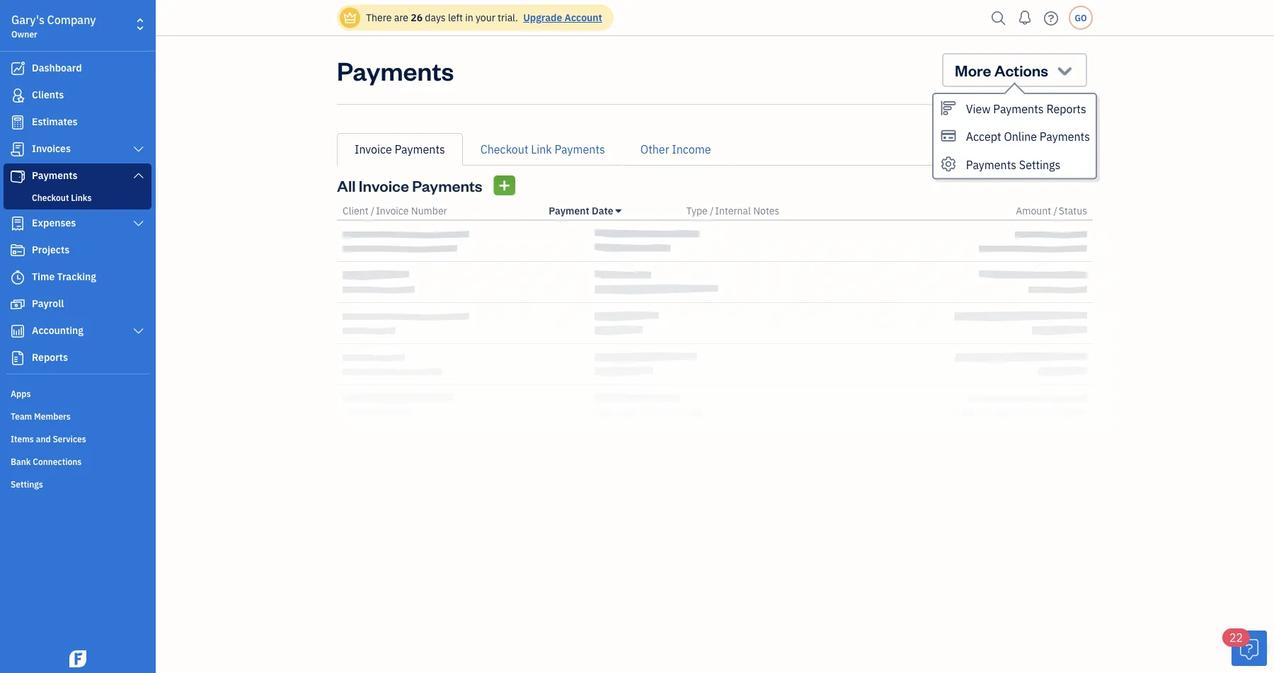 Task type: describe. For each thing, give the bounding box(es) containing it.
caretdown image
[[616, 205, 621, 217]]

type
[[686, 204, 708, 217]]

payroll
[[32, 297, 64, 310]]

status
[[1059, 204, 1087, 217]]

there
[[366, 11, 392, 24]]

time tracking
[[32, 270, 96, 283]]

date
[[592, 204, 613, 217]]

apps
[[11, 388, 31, 399]]

22 button
[[1222, 629, 1267, 666]]

internal
[[715, 204, 751, 217]]

dashboard image
[[9, 62, 26, 76]]

invoice payments link
[[337, 133, 463, 166]]

view payments reports
[[966, 101, 1086, 116]]

members
[[34, 411, 71, 422]]

payments link
[[4, 164, 151, 189]]

add a new payment image
[[498, 177, 511, 194]]

expenses
[[32, 216, 76, 229]]

all
[[337, 175, 356, 195]]

more
[[955, 60, 991, 80]]

search image
[[987, 7, 1010, 29]]

upgrade account link
[[520, 11, 602, 24]]

projects
[[32, 243, 70, 256]]

payments settings link
[[934, 150, 1096, 178]]

estimate image
[[9, 115, 26, 130]]

payments up all invoice payments
[[395, 142, 445, 157]]

26
[[411, 11, 423, 24]]

go button
[[1069, 6, 1093, 30]]

connections
[[33, 456, 82, 467]]

payments inside main element
[[32, 169, 78, 182]]

number
[[411, 204, 447, 217]]

invoices
[[32, 142, 71, 155]]

payments right online
[[1040, 129, 1090, 144]]

left
[[448, 11, 463, 24]]

checkout for checkout link payments
[[480, 142, 528, 157]]

dashboard
[[32, 61, 82, 74]]

notifications image
[[1014, 4, 1036, 32]]

type / internal notes
[[686, 204, 780, 217]]

clients
[[32, 88, 64, 101]]

project image
[[9, 243, 26, 258]]

/ for status
[[1054, 204, 1057, 217]]

owner
[[11, 28, 37, 40]]

22
[[1230, 630, 1243, 645]]

estimates
[[32, 115, 78, 128]]

view
[[966, 101, 991, 116]]

chevron large down image for expenses
[[132, 218, 145, 229]]

chevron large down image for payments
[[132, 170, 145, 181]]

amount
[[1016, 204, 1051, 217]]

notes
[[753, 204, 780, 217]]

estimates link
[[4, 110, 151, 135]]

chevron large down image for accounting
[[132, 326, 145, 337]]

links
[[71, 192, 92, 203]]

crown image
[[343, 10, 357, 25]]

other
[[640, 142, 669, 157]]

accept online payments
[[966, 129, 1090, 144]]

time
[[32, 270, 55, 283]]

online
[[1004, 129, 1037, 144]]

more actions button
[[942, 53, 1087, 87]]

chevron large down image for invoices
[[132, 144, 145, 155]]

payroll link
[[4, 292, 151, 317]]

items and services link
[[4, 428, 151, 449]]

payments up number
[[412, 175, 482, 195]]

bank connections
[[11, 456, 82, 467]]

clients link
[[4, 83, 151, 108]]

money image
[[9, 297, 26, 311]]

invoices link
[[4, 137, 151, 162]]

2 vertical spatial invoice
[[376, 204, 409, 217]]

main element
[[0, 0, 191, 673]]

account
[[565, 11, 602, 24]]

reports link
[[4, 345, 151, 371]]

settings inside main element
[[11, 479, 43, 490]]

bank connections link
[[4, 450, 151, 471]]

items and services
[[11, 433, 86, 445]]

payment date
[[549, 204, 613, 217]]



Task type: locate. For each thing, give the bounding box(es) containing it.
accounting link
[[4, 319, 151, 344]]

2 chevron large down image from the top
[[132, 218, 145, 229]]

invoice down all invoice payments
[[376, 204, 409, 217]]

checkout up the add a new payment icon
[[480, 142, 528, 157]]

1 vertical spatial reports
[[32, 351, 68, 364]]

payment image
[[9, 169, 26, 183]]

1 vertical spatial checkout
[[32, 192, 69, 203]]

expense image
[[9, 217, 26, 231]]

accounting
[[32, 324, 83, 337]]

1 horizontal spatial /
[[710, 204, 714, 217]]

timer image
[[9, 270, 26, 285]]

chevron large down image inside expenses link
[[132, 218, 145, 229]]

invoice up client / invoice number
[[359, 175, 409, 195]]

income
[[672, 142, 711, 157]]

reports down chevrondown image
[[1046, 101, 1086, 116]]

settings down the bank
[[11, 479, 43, 490]]

checkout links link
[[6, 189, 149, 206]]

0 horizontal spatial /
[[371, 204, 375, 217]]

2 / from the left
[[710, 204, 714, 217]]

company
[[47, 12, 96, 27]]

2 chevron large down image from the top
[[132, 326, 145, 337]]

/ for internal
[[710, 204, 714, 217]]

report image
[[9, 351, 26, 365]]

team members link
[[4, 405, 151, 426]]

time tracking link
[[4, 265, 151, 290]]

1 / from the left
[[371, 204, 375, 217]]

reports inside main element
[[32, 351, 68, 364]]

0 vertical spatial chevron large down image
[[132, 170, 145, 181]]

are
[[394, 11, 408, 24]]

team
[[11, 411, 32, 422]]

gary's
[[11, 12, 44, 27]]

accept
[[966, 129, 1001, 144]]

/ right type
[[710, 204, 714, 217]]

payments up accept online payments link
[[993, 101, 1044, 116]]

bank
[[11, 456, 31, 467]]

payments down are
[[337, 53, 454, 87]]

chevron large down image down 'checkout links' link
[[132, 218, 145, 229]]

reports down 'accounting'
[[32, 351, 68, 364]]

go
[[1075, 12, 1087, 23]]

1 vertical spatial chevron large down image
[[132, 326, 145, 337]]

services
[[53, 433, 86, 445]]

team members
[[11, 411, 71, 422]]

apps link
[[4, 382, 151, 403]]

payments up checkout links
[[32, 169, 78, 182]]

chevron large down image up reports link
[[132, 326, 145, 337]]

/ left status in the right of the page
[[1054, 204, 1057, 217]]

checkout inside main element
[[32, 192, 69, 203]]

1 vertical spatial settings
[[11, 479, 43, 490]]

/ right client on the top left
[[371, 204, 375, 217]]

view payments reports link
[[934, 94, 1096, 122]]

days
[[425, 11, 446, 24]]

1 horizontal spatial reports
[[1046, 101, 1086, 116]]

checkout up expenses
[[32, 192, 69, 203]]

1 chevron large down image from the top
[[132, 144, 145, 155]]

in
[[465, 11, 473, 24]]

chevron large down image up payments link in the left top of the page
[[132, 144, 145, 155]]

gary's company owner
[[11, 12, 96, 40]]

1 vertical spatial chevron large down image
[[132, 218, 145, 229]]

payments down accept
[[966, 157, 1017, 172]]

accept online payments link
[[934, 122, 1096, 150]]

settings down accept online payments
[[1019, 157, 1061, 172]]

/
[[371, 204, 375, 217], [710, 204, 714, 217], [1054, 204, 1057, 217]]

all invoice payments
[[337, 175, 482, 195]]

0 horizontal spatial checkout
[[32, 192, 69, 203]]

0 vertical spatial reports
[[1046, 101, 1086, 116]]

items
[[11, 433, 34, 445]]

upgrade
[[523, 11, 562, 24]]

chevron large down image inside the 'invoices' link
[[132, 144, 145, 155]]

invoice image
[[9, 142, 26, 156]]

chevron large down image
[[132, 144, 145, 155], [132, 218, 145, 229]]

checkout links
[[32, 192, 92, 203]]

settings link
[[4, 473, 151, 494]]

expenses link
[[4, 211, 151, 236]]

your
[[476, 11, 495, 24]]

1 horizontal spatial settings
[[1019, 157, 1061, 172]]

0 vertical spatial settings
[[1019, 157, 1061, 172]]

0 horizontal spatial settings
[[11, 479, 43, 490]]

actions
[[994, 60, 1048, 80]]

1 horizontal spatial checkout
[[480, 142, 528, 157]]

payment
[[549, 204, 589, 217]]

other income
[[640, 142, 711, 157]]

/ for invoice
[[371, 204, 375, 217]]

checkout link payments link
[[463, 133, 623, 166]]

chevron large down image inside accounting link
[[132, 326, 145, 337]]

payments settings
[[966, 157, 1061, 172]]

0 horizontal spatial reports
[[32, 351, 68, 364]]

checkout link payments
[[480, 142, 605, 157]]

3 / from the left
[[1054, 204, 1057, 217]]

client / invoice number
[[343, 204, 447, 217]]

link
[[531, 142, 552, 157]]

payment date button
[[549, 204, 621, 217]]

resource center badge image
[[1232, 631, 1267, 666]]

0 vertical spatial chevron large down image
[[132, 144, 145, 155]]

there are 26 days left in your trial. upgrade account
[[366, 11, 602, 24]]

chevron large down image inside payments link
[[132, 170, 145, 181]]

checkout
[[480, 142, 528, 157], [32, 192, 69, 203]]

amount button
[[1016, 204, 1051, 217]]

reports
[[1046, 101, 1086, 116], [32, 351, 68, 364]]

client
[[343, 204, 368, 217]]

tracking
[[57, 270, 96, 283]]

trial.
[[498, 11, 518, 24]]

chevron large down image up 'checkout links' link
[[132, 170, 145, 181]]

checkout for checkout links
[[32, 192, 69, 203]]

2 horizontal spatial /
[[1054, 204, 1057, 217]]

payments
[[337, 53, 454, 87], [993, 101, 1044, 116], [1040, 129, 1090, 144], [395, 142, 445, 157], [555, 142, 605, 157], [966, 157, 1017, 172], [32, 169, 78, 182], [412, 175, 482, 195]]

and
[[36, 433, 51, 445]]

1 vertical spatial invoice
[[359, 175, 409, 195]]

freshbooks image
[[67, 651, 89, 667]]

other income link
[[623, 133, 729, 166]]

1 chevron large down image from the top
[[132, 170, 145, 181]]

invoice payments
[[355, 142, 445, 157]]

go to help image
[[1040, 7, 1062, 29]]

payments right link
[[555, 142, 605, 157]]

chevron large down image
[[132, 170, 145, 181], [132, 326, 145, 337]]

amount / status
[[1016, 204, 1087, 217]]

projects link
[[4, 238, 151, 263]]

invoice up all
[[355, 142, 392, 157]]

chart image
[[9, 324, 26, 338]]

settings
[[1019, 157, 1061, 172], [11, 479, 43, 490]]

more actions
[[955, 60, 1048, 80]]

client image
[[9, 88, 26, 103]]

0 vertical spatial checkout
[[480, 142, 528, 157]]

type button
[[686, 204, 708, 217]]

0 vertical spatial invoice
[[355, 142, 392, 157]]

chevrondown image
[[1055, 60, 1075, 80]]

dashboard link
[[4, 56, 151, 81]]



Task type: vqa. For each thing, say whether or not it's contained in the screenshot.
chevron large down image related to Payments
yes



